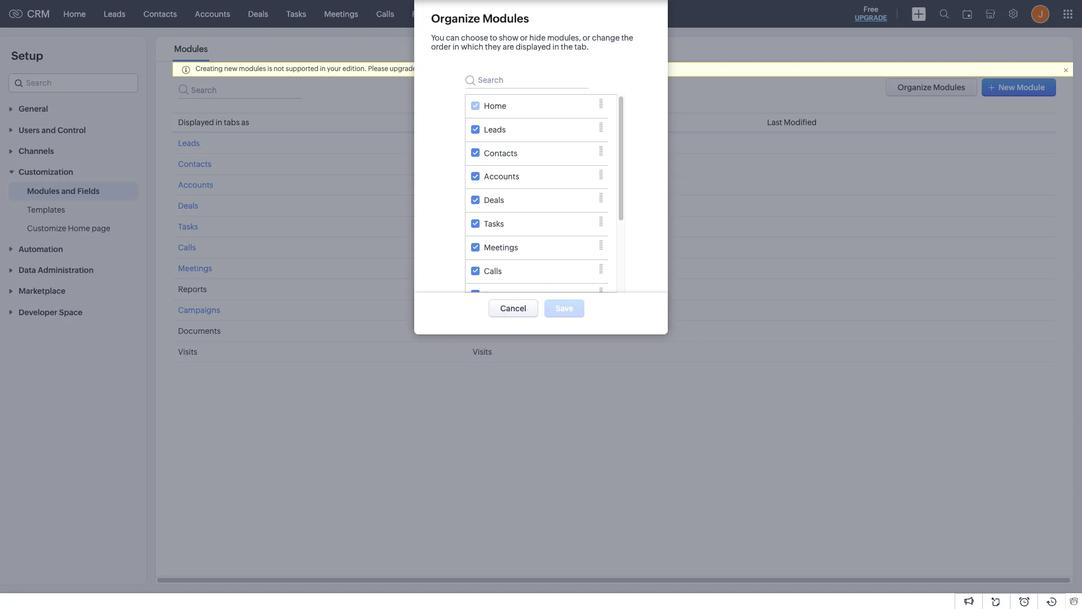 Task type: vqa. For each thing, say whether or not it's contained in the screenshot.


Task type: locate. For each thing, give the bounding box(es) containing it.
leads
[[104, 9, 126, 18], [484, 125, 506, 134], [178, 139, 200, 148], [473, 139, 495, 148]]

in
[[453, 42, 460, 51], [553, 42, 560, 51], [320, 65, 326, 73], [216, 118, 222, 127]]

modules up show
[[483, 12, 529, 25]]

to
[[490, 33, 498, 42], [418, 65, 425, 73]]

home up module name
[[484, 101, 507, 110]]

2 horizontal spatial the
[[622, 33, 634, 42]]

customization
[[19, 168, 73, 177]]

0 horizontal spatial to
[[418, 65, 425, 73]]

you
[[431, 33, 445, 42]]

reports
[[412, 9, 441, 18], [178, 285, 207, 294], [473, 285, 502, 294], [484, 290, 513, 299]]

modules and fields link
[[27, 186, 100, 197]]

tab.
[[575, 42, 589, 51]]

is
[[268, 65, 272, 73]]

0 vertical spatial campaigns link
[[450, 0, 510, 27]]

1 vertical spatial deals link
[[178, 201, 198, 210]]

tasks link
[[277, 0, 315, 27], [178, 222, 198, 231]]

the left the tab. in the right top of the page
[[561, 42, 573, 51]]

1 horizontal spatial calls link
[[368, 0, 403, 27]]

profile image
[[1032, 5, 1050, 23]]

1 horizontal spatial to
[[490, 33, 498, 42]]

0 vertical spatial tasks link
[[277, 0, 315, 27]]

deals
[[248, 9, 268, 18], [484, 196, 504, 205], [178, 201, 198, 210], [473, 201, 493, 210]]

the
[[622, 33, 634, 42], [561, 42, 573, 51], [426, 65, 436, 73]]

leads link
[[95, 0, 135, 27], [178, 139, 200, 148]]

creating
[[196, 65, 223, 73]]

modules inside the customization region
[[27, 187, 60, 196]]

0 horizontal spatial visits
[[178, 347, 197, 356]]

meetings inside "link"
[[324, 9, 359, 18]]

customize home page
[[27, 224, 111, 233]]

calls link
[[368, 0, 403, 27], [178, 243, 196, 252]]

0 vertical spatial meetings link
[[315, 0, 368, 27]]

templates link
[[27, 204, 65, 216]]

home right crm
[[63, 9, 86, 18]]

1 horizontal spatial meetings link
[[315, 0, 368, 27]]

create menu image
[[912, 7, 927, 21]]

visits
[[178, 347, 197, 356], [473, 347, 492, 356]]

2 vertical spatial home
[[68, 224, 90, 233]]

free
[[864, 5, 879, 14]]

2 visits from the left
[[473, 347, 492, 356]]

contacts link up modules link
[[135, 0, 186, 27]]

accounts
[[195, 9, 230, 18], [484, 172, 520, 181], [178, 180, 213, 189], [473, 180, 508, 189]]

module
[[1017, 83, 1046, 92], [473, 118, 501, 127]]

0 vertical spatial home
[[63, 9, 86, 18]]

new module button
[[982, 78, 1057, 96]]

0 horizontal spatial documents
[[178, 327, 221, 336]]

or left change
[[583, 33, 591, 42]]

0 horizontal spatial or
[[520, 33, 528, 42]]

1 horizontal spatial tasks link
[[277, 0, 315, 27]]

you can choose to show or hide modules, or change the order in which they are displayed in the tab.
[[431, 33, 634, 51]]

0 vertical spatial leads link
[[95, 0, 135, 27]]

contacts link down displayed
[[178, 160, 212, 169]]

1 vertical spatial to
[[418, 65, 425, 73]]

change
[[592, 33, 620, 42]]

modules for modules
[[174, 44, 208, 54]]

or
[[520, 33, 528, 42], [583, 33, 591, 42]]

accounts link
[[186, 0, 239, 27], [178, 180, 213, 189]]

calls
[[377, 9, 394, 18], [178, 243, 196, 252], [473, 243, 491, 252], [484, 267, 502, 276]]

Search text field
[[465, 68, 589, 89]]

0 vertical spatial module
[[1017, 83, 1046, 92]]

1 horizontal spatial visits
[[473, 347, 492, 356]]

1 horizontal spatial modules
[[174, 44, 208, 54]]

1 vertical spatial contacts link
[[178, 160, 212, 169]]

deals link
[[239, 0, 277, 27], [178, 201, 198, 210]]

module inside button
[[1017, 83, 1046, 92]]

the right change
[[622, 33, 634, 42]]

displayed
[[178, 118, 214, 127]]

tasks
[[286, 9, 306, 18], [484, 219, 504, 228], [178, 222, 198, 231], [473, 222, 493, 231]]

1 vertical spatial leads link
[[178, 139, 200, 148]]

1 vertical spatial modules
[[174, 44, 208, 54]]

0 vertical spatial accounts link
[[186, 0, 239, 27]]

show
[[499, 33, 519, 42]]

free upgrade
[[855, 5, 888, 22]]

the left enterprise
[[426, 65, 436, 73]]

organize
[[431, 12, 480, 25]]

2 vertical spatial modules
[[27, 187, 60, 196]]

contacts
[[144, 9, 177, 18], [484, 149, 518, 158], [178, 160, 212, 169], [473, 160, 506, 169]]

1 horizontal spatial campaigns link
[[450, 0, 510, 27]]

upgrade
[[855, 14, 888, 22]]

in right order
[[453, 42, 460, 51]]

creating new modules is not supported in your edition. please upgrade to the enterprise edition.
[[196, 65, 495, 73]]

they
[[485, 42, 501, 51]]

meetings link
[[315, 0, 368, 27], [178, 264, 212, 273]]

None button
[[886, 78, 978, 96], [489, 299, 539, 317], [886, 78, 978, 96], [489, 299, 539, 317]]

campaigns link
[[450, 0, 510, 27], [178, 306, 220, 315]]

not
[[274, 65, 284, 73]]

in left tabs
[[216, 118, 222, 127]]

which
[[461, 42, 484, 51]]

1 vertical spatial accounts link
[[178, 180, 213, 189]]

to right upgrade
[[418, 65, 425, 73]]

please
[[368, 65, 388, 73]]

modules up creating
[[174, 44, 208, 54]]

module right new
[[1017, 83, 1046, 92]]

0 horizontal spatial calls link
[[178, 243, 196, 252]]

setup
[[11, 49, 43, 62]]

0 horizontal spatial module
[[473, 118, 501, 127]]

0 horizontal spatial leads link
[[95, 0, 135, 27]]

1 visits from the left
[[178, 347, 197, 356]]

home left page at the top left of the page
[[68, 224, 90, 233]]

calendar image
[[963, 9, 973, 18]]

home
[[63, 9, 86, 18], [484, 101, 507, 110], [68, 224, 90, 233]]

or left "hide"
[[520, 33, 528, 42]]

0 vertical spatial to
[[490, 33, 498, 42]]

1 horizontal spatial module
[[1017, 83, 1046, 92]]

module left name
[[473, 118, 501, 127]]

modules up templates link
[[27, 187, 60, 196]]

to left show
[[490, 33, 498, 42]]

supported
[[286, 65, 319, 73]]

0 vertical spatial deals link
[[239, 0, 277, 27]]

modules
[[483, 12, 529, 25], [174, 44, 208, 54], [27, 187, 60, 196]]

0 horizontal spatial meetings link
[[178, 264, 212, 273]]

contacts link
[[135, 0, 186, 27], [178, 160, 212, 169]]

0 vertical spatial contacts link
[[135, 0, 186, 27]]

meetings
[[324, 9, 359, 18], [484, 243, 518, 252], [178, 264, 212, 273], [473, 264, 507, 273]]

enterprise
[[438, 65, 470, 73]]

campaigns
[[459, 9, 501, 18], [178, 306, 220, 315], [473, 306, 515, 315]]

last
[[768, 118, 783, 127]]

2 or from the left
[[583, 33, 591, 42]]

2 horizontal spatial modules
[[483, 12, 529, 25]]

new module
[[999, 83, 1046, 92]]

0 horizontal spatial modules
[[27, 187, 60, 196]]

new
[[224, 65, 238, 73]]

customize home page link
[[27, 223, 111, 234]]

0 horizontal spatial the
[[426, 65, 436, 73]]

1 horizontal spatial or
[[583, 33, 591, 42]]

0 vertical spatial modules
[[483, 12, 529, 25]]

documents
[[519, 9, 562, 18], [178, 327, 221, 336], [473, 327, 516, 336]]

0 horizontal spatial tasks link
[[178, 222, 198, 231]]

order
[[431, 42, 451, 51]]

1 vertical spatial module
[[473, 118, 501, 127]]

1 vertical spatial campaigns link
[[178, 306, 220, 315]]

1 horizontal spatial the
[[561, 42, 573, 51]]

1 horizontal spatial leads link
[[178, 139, 200, 148]]



Task type: describe. For each thing, give the bounding box(es) containing it.
page
[[92, 224, 111, 233]]

modules and fields
[[27, 187, 100, 196]]

1 vertical spatial home
[[484, 101, 507, 110]]

home inside the customization region
[[68, 224, 90, 233]]

1 horizontal spatial documents
[[473, 327, 516, 336]]

fields
[[77, 187, 100, 196]]

edition.
[[343, 65, 367, 73]]

templates
[[27, 205, 65, 215]]

documents link
[[510, 0, 571, 27]]

as
[[241, 118, 249, 127]]

create menu element
[[906, 0, 933, 27]]

displayed
[[516, 42, 551, 51]]

edition.
[[471, 65, 495, 73]]

home link
[[54, 0, 95, 27]]

new
[[999, 83, 1016, 92]]

Search text field
[[178, 78, 302, 99]]

crm link
[[9, 8, 50, 20]]

displayed in tabs as
[[178, 118, 249, 127]]

modules,
[[548, 33, 581, 42]]

reports link
[[403, 0, 450, 27]]

0 vertical spatial calls link
[[368, 0, 403, 27]]

1 vertical spatial calls link
[[178, 243, 196, 252]]

profile element
[[1025, 0, 1057, 27]]

1 or from the left
[[520, 33, 528, 42]]

customization button
[[0, 161, 147, 182]]

last modified
[[768, 118, 817, 127]]

tabs
[[224, 118, 240, 127]]

organize modules
[[431, 12, 529, 25]]

0 horizontal spatial campaigns link
[[178, 306, 220, 315]]

search element
[[933, 0, 956, 28]]

module name
[[473, 118, 524, 127]]

to inside you can choose to show or hide modules, or change the order in which they are displayed in the tab.
[[490, 33, 498, 42]]

in left your
[[320, 65, 326, 73]]

your
[[327, 65, 341, 73]]

choose
[[461, 33, 488, 42]]

1 horizontal spatial deals link
[[239, 0, 277, 27]]

modules for modules and fields
[[27, 187, 60, 196]]

1 vertical spatial tasks link
[[178, 222, 198, 231]]

1 vertical spatial meetings link
[[178, 264, 212, 273]]

name
[[502, 118, 524, 127]]

customize
[[27, 224, 66, 233]]

modules link
[[173, 44, 210, 54]]

search image
[[940, 9, 950, 19]]

2 horizontal spatial documents
[[519, 9, 562, 18]]

and
[[61, 187, 76, 196]]

crm
[[27, 8, 50, 20]]

0 horizontal spatial deals link
[[178, 201, 198, 210]]

are
[[503, 42, 514, 51]]

in right "hide"
[[553, 42, 560, 51]]

customization region
[[0, 182, 147, 238]]

modified
[[784, 118, 817, 127]]

modules
[[239, 65, 266, 73]]

upgrade
[[390, 65, 417, 73]]

can
[[446, 33, 460, 42]]

hide
[[530, 33, 546, 42]]



